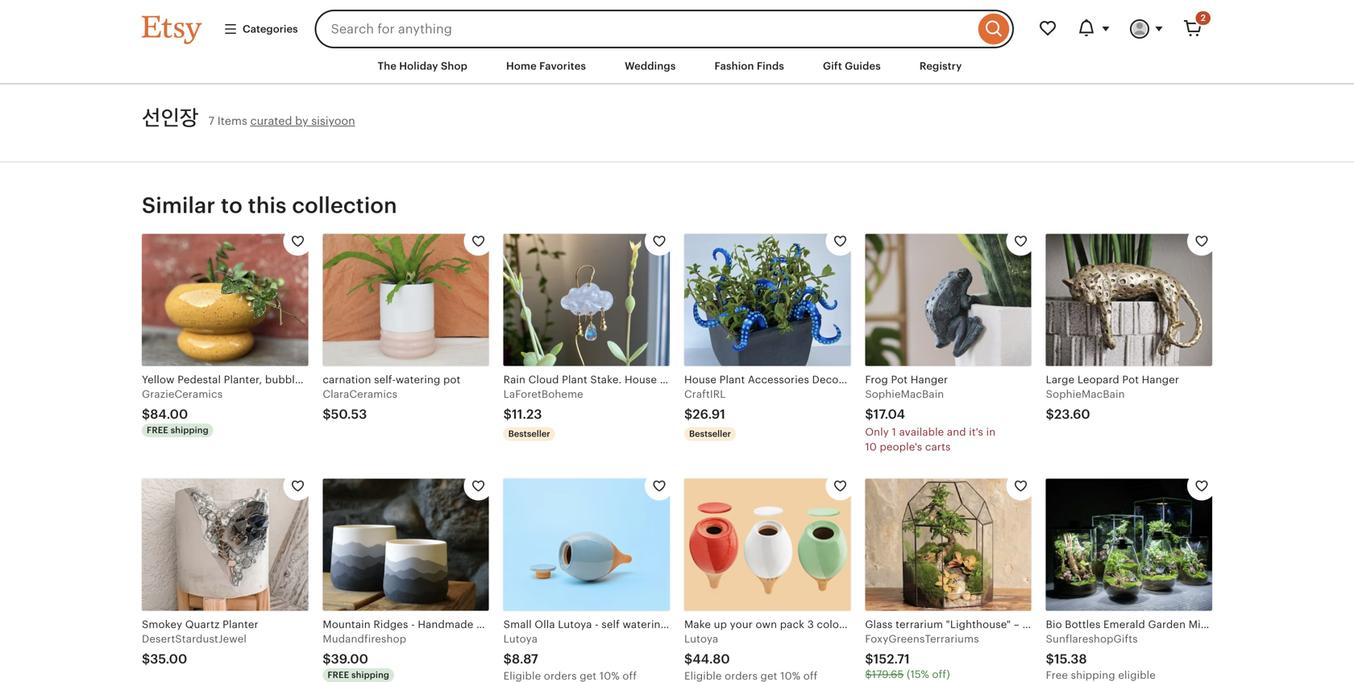 Task type: locate. For each thing, give the bounding box(es) containing it.
$ down grazieceramics
[[142, 408, 150, 422]]

house plant accessories decor - set of 7 sea monster tentacles craftirl $ 26.91 bestseller
[[684, 374, 1010, 439]]

home favorites link
[[494, 52, 598, 81]]

pot right leopard
[[1122, 374, 1139, 386]]

shipping down 84.00
[[171, 426, 209, 436]]

free
[[147, 426, 168, 436], [328, 671, 349, 681]]

small olla lutoya - self watering clay pot - colored - 20 cl lutoya
[[504, 619, 796, 646]]

grazieceramics
[[142, 388, 223, 401]]

clay
[[670, 619, 691, 631]]

claraceramics
[[323, 388, 398, 401]]

None search field
[[315, 10, 1014, 48]]

$
[[142, 408, 150, 422], [323, 408, 331, 422], [504, 408, 512, 422], [684, 408, 693, 422], [865, 408, 874, 422], [1046, 408, 1054, 422], [142, 653, 150, 667], [323, 653, 331, 667], [504, 653, 512, 667], [684, 653, 693, 667], [865, 653, 874, 667], [1046, 653, 1054, 667], [865, 669, 872, 681]]

colored
[[721, 619, 762, 631]]

- left 20
[[764, 619, 768, 631]]

bottles
[[1065, 619, 1101, 631]]

shipping
[[171, 426, 209, 436], [1071, 670, 1115, 682], [351, 671, 389, 681]]

bestseller down 26.91
[[689, 429, 731, 439]]

free down 39.00
[[328, 671, 349, 681]]

0 horizontal spatial self
[[602, 619, 620, 631]]

선인장
[[142, 106, 199, 131]]

lutoya down small
[[504, 634, 538, 646]]

- right colors at the bottom of page
[[851, 619, 855, 631]]

1 cl from the left
[[787, 619, 796, 631]]

2 horizontal spatial shipping
[[1071, 670, 1115, 682]]

lutoya inside "make up your own pack 3 colors - self watering pot - 35 cl lutoya"
[[684, 634, 719, 646]]

152.71
[[874, 653, 910, 667]]

8.87
[[512, 653, 538, 667]]

$ down smokey
[[142, 653, 150, 667]]

colors
[[817, 619, 849, 631]]

hanger right leopard
[[1142, 374, 1179, 386]]

categories banner
[[113, 0, 1241, 48]]

$ down 'mudandfireshop'
[[323, 653, 331, 667]]

1 vertical spatial 7
[[885, 374, 891, 386]]

0 horizontal spatial 7
[[208, 115, 214, 128]]

watering left clay
[[623, 619, 667, 631]]

cl
[[787, 619, 796, 631], [969, 619, 978, 631]]

categories
[[243, 23, 298, 35]]

1 horizontal spatial watering
[[623, 619, 667, 631]]

2 cl from the left
[[969, 619, 978, 631]]

2 bestseller from the left
[[689, 429, 731, 439]]

0 horizontal spatial bestseller
[[508, 429, 550, 439]]

7 right of
[[885, 374, 891, 386]]

1 horizontal spatial sophiemacbain
[[1046, 388, 1125, 401]]

own
[[756, 619, 777, 631]]

0 horizontal spatial cl
[[787, 619, 796, 631]]

1 horizontal spatial 7
[[885, 374, 891, 386]]

hanger inside frog pot hanger sophiemacbain $ 17.04 only 1 available and it's in 10 people's carts
[[911, 374, 948, 386]]

by
[[295, 115, 308, 128]]

watering
[[396, 374, 440, 386], [623, 619, 667, 631], [879, 619, 924, 631]]

sophiemacbain down sea
[[865, 388, 944, 401]]

$ down claraceramics
[[323, 408, 331, 422]]

0 horizontal spatial watering
[[396, 374, 440, 386]]

bio bottles emerald garden mini desktop terrarium sunflareshopgifts $ 15.38 free shipping eligible
[[1046, 619, 1307, 682]]

garden
[[1148, 619, 1186, 631]]

1 horizontal spatial pot
[[1122, 374, 1139, 386]]

menu bar
[[113, 48, 1241, 85]]

7 left items
[[208, 115, 214, 128]]

2 horizontal spatial lutoya
[[684, 634, 719, 646]]

hanger right of
[[911, 374, 948, 386]]

pot right of
[[891, 374, 908, 386]]

0 horizontal spatial shipping
[[171, 426, 209, 436]]

grazieceramics $ 84.00 free shipping
[[142, 388, 223, 436]]

0 horizontal spatial free
[[147, 426, 168, 436]]

$ down small
[[504, 653, 512, 667]]

cl inside small olla lutoya - self watering clay pot - colored - 20 cl lutoya
[[787, 619, 796, 631]]

pot up foxygreensterrariums
[[927, 619, 944, 631]]

watering up claraceramics
[[396, 374, 440, 386]]

2 pot from the left
[[1122, 374, 1139, 386]]

0 vertical spatial free
[[147, 426, 168, 436]]

the holiday shop link
[[366, 52, 480, 81]]

$ down "craftirl"
[[684, 408, 693, 422]]

1 hanger from the left
[[911, 374, 948, 386]]

the
[[378, 60, 397, 72]]

hanger inside large leopard pot hanger sophiemacbain $ 23.60
[[1142, 374, 1179, 386]]

1 horizontal spatial free
[[328, 671, 349, 681]]

bestseller down "11.23" at the bottom of the page
[[508, 429, 550, 439]]

free inside mudandfireshop $ 39.00 free shipping
[[328, 671, 349, 681]]

curated by sisiyoon link
[[250, 115, 355, 128]]

shop
[[441, 60, 468, 72]]

curated
[[250, 115, 292, 128]]

your
[[730, 619, 753, 631]]

$ up 179.65
[[865, 653, 874, 667]]

cl right 35
[[969, 619, 978, 631]]

holiday
[[399, 60, 438, 72]]

pot inside large leopard pot hanger sophiemacbain $ 23.60
[[1122, 374, 1139, 386]]

sea
[[894, 374, 913, 386]]

large leopard pot hanger sophiemacbain $ 23.60
[[1046, 374, 1179, 422]]

$ up only
[[865, 408, 874, 422]]

1 horizontal spatial shipping
[[351, 671, 389, 681]]

2 hanger from the left
[[1142, 374, 1179, 386]]

0 horizontal spatial pot
[[443, 374, 461, 386]]

menu bar containing the holiday shop
[[113, 48, 1241, 85]]

- inside house plant accessories decor - set of 7 sea monster tentacles craftirl $ 26.91 bestseller
[[846, 374, 849, 386]]

shipping inside mudandfireshop $ 39.00 free shipping
[[351, 671, 389, 681]]

44.80
[[693, 653, 730, 667]]

frog
[[865, 374, 888, 386]]

sophiemacbain down leopard
[[1046, 388, 1125, 401]]

$ 8.87
[[504, 653, 538, 667]]

sophiemacbain inside large leopard pot hanger sophiemacbain $ 23.60
[[1046, 388, 1125, 401]]

pot
[[891, 374, 908, 386], [1122, 374, 1139, 386]]

and
[[947, 427, 966, 439]]

sunflareshopgifts
[[1046, 634, 1138, 646]]

7 items curated by sisiyoon
[[208, 115, 355, 128]]

free down 84.00
[[147, 426, 168, 436]]

this
[[248, 193, 287, 218]]

1 horizontal spatial bestseller
[[689, 429, 731, 439]]

self right olla on the bottom left
[[602, 619, 620, 631]]

1 sophiemacbain from the left
[[865, 388, 944, 401]]

shipping inside grazieceramics $ 84.00 free shipping
[[171, 426, 209, 436]]

$ inside laforetboheme $ 11.23 bestseller
[[504, 408, 512, 422]]

shipping down 39.00
[[351, 671, 389, 681]]

to
[[221, 193, 243, 218]]

1
[[892, 427, 896, 439]]

watering up foxygreensterrariums
[[879, 619, 924, 631]]

17.04
[[874, 408, 905, 422]]

gift guides link
[[811, 52, 893, 81]]

1 vertical spatial free
[[328, 671, 349, 681]]

shipping for 84.00
[[171, 426, 209, 436]]

bio
[[1046, 619, 1062, 631]]

lutoya down 'make'
[[684, 634, 719, 646]]

home favorites
[[506, 60, 586, 72]]

monster
[[916, 374, 958, 386]]

- left set
[[846, 374, 849, 386]]

2 self from the left
[[858, 619, 876, 631]]

cl right 20
[[787, 619, 796, 631]]

pot inside frog pot hanger sophiemacbain $ 17.04 only 1 available and it's in 10 people's carts
[[891, 374, 908, 386]]

in
[[986, 427, 996, 439]]

1 pot from the left
[[891, 374, 908, 386]]

0 horizontal spatial pot
[[891, 374, 908, 386]]

pot left up
[[694, 619, 711, 631]]

1 bestseller from the left
[[508, 429, 550, 439]]

craftirl
[[684, 388, 726, 401]]

carnation self-watering pot claraceramics $ 50.53
[[323, 374, 461, 422]]

$ down clay
[[684, 653, 693, 667]]

people's
[[880, 441, 922, 453]]

pot inside small olla lutoya - self watering clay pot - colored - 20 cl lutoya
[[694, 619, 711, 631]]

2 sophiemacbain from the left
[[1046, 388, 1125, 401]]

it's
[[969, 427, 984, 439]]

$ up free
[[1046, 653, 1054, 667]]

$ left (15%
[[865, 669, 872, 681]]

$ inside grazieceramics $ 84.00 free shipping
[[142, 408, 150, 422]]

1 horizontal spatial pot
[[694, 619, 711, 631]]

sisiyoon
[[311, 115, 355, 128]]

lutoya
[[558, 619, 592, 631], [504, 634, 538, 646], [684, 634, 719, 646]]

make
[[684, 619, 711, 631]]

1 self from the left
[[602, 619, 620, 631]]

self
[[602, 619, 620, 631], [858, 619, 876, 631]]

1 horizontal spatial hanger
[[1142, 374, 1179, 386]]

shipping inside bio bottles emerald garden mini desktop terrarium sunflareshopgifts $ 15.38 free shipping eligible
[[1071, 670, 1115, 682]]

weddings link
[[613, 52, 688, 81]]

set
[[852, 374, 869, 386]]

carnation self-watering pot image
[[323, 234, 489, 366]]

sophiemacbain inside frog pot hanger sophiemacbain $ 17.04 only 1 available and it's in 10 people's carts
[[865, 388, 944, 401]]

free inside grazieceramics $ 84.00 free shipping
[[147, 426, 168, 436]]

1 horizontal spatial self
[[858, 619, 876, 631]]

up
[[714, 619, 727, 631]]

84.00
[[150, 408, 188, 422]]

lutoya right olla on the bottom left
[[558, 619, 592, 631]]

1 horizontal spatial cl
[[969, 619, 978, 631]]

watering inside "make up your own pack 3 colors - self watering pot - 35 cl lutoya"
[[879, 619, 924, 631]]

$ down laforetboheme
[[504, 408, 512, 422]]

shipping for 39.00
[[351, 671, 389, 681]]

0 horizontal spatial hanger
[[911, 374, 948, 386]]

leopard
[[1078, 374, 1120, 386]]

watering inside carnation self-watering pot claraceramics $ 50.53
[[396, 374, 440, 386]]

2 horizontal spatial pot
[[927, 619, 944, 631]]

frog pot hanger image
[[865, 234, 1032, 366]]

house
[[684, 374, 717, 386]]

self right colors at the bottom of page
[[858, 619, 876, 631]]

$ down large
[[1046, 408, 1054, 422]]

39.00
[[331, 653, 368, 667]]

2 horizontal spatial watering
[[879, 619, 924, 631]]

pot right self-
[[443, 374, 461, 386]]

fashion finds
[[715, 60, 784, 72]]

available
[[899, 427, 944, 439]]

0 horizontal spatial sophiemacbain
[[865, 388, 944, 401]]

shipping down 15.38
[[1071, 670, 1115, 682]]

home
[[506, 60, 537, 72]]

self inside "make up your own pack 3 colors - self watering pot - 35 cl lutoya"
[[858, 619, 876, 631]]

cl inside "make up your own pack 3 colors - self watering pot - 35 cl lutoya"
[[969, 619, 978, 631]]

olla
[[535, 619, 555, 631]]



Task type: describe. For each thing, give the bounding box(es) containing it.
gift
[[823, 60, 842, 72]]

26.91
[[693, 408, 726, 422]]

make up your own pack 3 colors - self watering pot - 35 cl image
[[684, 479, 851, 611]]

quartz
[[185, 619, 220, 631]]

terrarium
[[1258, 619, 1307, 631]]

$ inside frog pot hanger sophiemacbain $ 17.04 only 1 available and it's in 10 people's carts
[[865, 408, 874, 422]]

free for 39.00
[[328, 671, 349, 681]]

off)
[[932, 669, 950, 681]]

yellow pedestal planter, bubble planter with drainage and saucer, mcm handmade ceramic planter, self watering planter image
[[142, 234, 308, 366]]

(15%
[[907, 669, 929, 681]]

3
[[807, 619, 814, 631]]

fashion finds link
[[702, 52, 796, 81]]

- right 'make'
[[714, 619, 718, 631]]

- left 35
[[947, 619, 951, 631]]

registry
[[920, 60, 962, 72]]

foxygreensterrariums $ 152.71 $ 179.65 (15% off)
[[865, 634, 979, 681]]

20
[[771, 619, 784, 631]]

$ inside house plant accessories decor - set of 7 sea monster tentacles craftirl $ 26.91 bestseller
[[684, 408, 693, 422]]

gift guides
[[823, 60, 881, 72]]

pack
[[780, 619, 805, 631]]

the holiday shop
[[378, 60, 468, 72]]

2
[[1201, 13, 1206, 23]]

carnation
[[323, 374, 371, 386]]

make up your own pack 3 colors - self watering pot - 35 cl lutoya
[[684, 619, 978, 646]]

$ inside mudandfireshop $ 39.00 free shipping
[[323, 653, 331, 667]]

emerald
[[1104, 619, 1145, 631]]

self inside small olla lutoya - self watering clay pot - colored - 20 cl lutoya
[[602, 619, 620, 631]]

35
[[954, 619, 966, 631]]

eligible
[[1118, 670, 1156, 682]]

small olla lutoya - self watering clay pot - colored - 20 cl image
[[504, 479, 670, 611]]

decor
[[812, 374, 843, 386]]

laforetboheme
[[504, 388, 583, 401]]

fashion
[[715, 60, 754, 72]]

bio bottles emerald garden mini desktop terrarium image
[[1046, 479, 1212, 611]]

free
[[1046, 670, 1068, 682]]

$ inside carnation self-watering pot claraceramics $ 50.53
[[323, 408, 331, 422]]

7 inside house plant accessories decor - set of 7 sea monster tentacles craftirl $ 26.91 bestseller
[[885, 374, 891, 386]]

$ inside smokey quartz planter desertstardustjewel $ 35.00
[[142, 653, 150, 667]]

of
[[872, 374, 883, 386]]

desertstardustjewel
[[142, 634, 247, 646]]

pot inside carnation self-watering pot claraceramics $ 50.53
[[443, 374, 461, 386]]

35.00
[[150, 653, 187, 667]]

10
[[865, 441, 877, 453]]

watering inside small olla lutoya - self watering clay pot - colored - 20 cl lutoya
[[623, 619, 667, 631]]

0 horizontal spatial lutoya
[[504, 634, 538, 646]]

tentacles
[[961, 374, 1010, 386]]

pot inside "make up your own pack 3 colors - self watering pot - 35 cl lutoya"
[[927, 619, 944, 631]]

mini
[[1189, 619, 1210, 631]]

small
[[504, 619, 532, 631]]

$ 44.80
[[684, 653, 730, 667]]

23.60
[[1054, 408, 1090, 422]]

similar
[[142, 193, 215, 218]]

mountain ridges - handmade ceramic pottery planter succulent pots with saucer, mountains black white gray apartment plant indoor home decor image
[[323, 479, 489, 611]]

50.53
[[331, 408, 367, 422]]

none search field inside categories banner
[[315, 10, 1014, 48]]

free for 84.00
[[147, 426, 168, 436]]

0 vertical spatial 7
[[208, 115, 214, 128]]

large leopard pot hanger image
[[1046, 234, 1212, 366]]

weddings
[[625, 60, 676, 72]]

11.23
[[512, 408, 542, 422]]

plant
[[720, 374, 745, 386]]

favorites
[[539, 60, 586, 72]]

laforetboheme $ 11.23 bestseller
[[504, 388, 583, 439]]

bestseller inside laforetboheme $ 11.23 bestseller
[[508, 429, 550, 439]]

15.38
[[1054, 653, 1087, 667]]

house plant accessories decor - set of 7 sea monster tentacles image
[[684, 234, 851, 366]]

- right olla on the bottom left
[[595, 619, 599, 631]]

$ inside bio bottles emerald garden mini desktop terrarium sunflareshopgifts $ 15.38 free shipping eligible
[[1046, 653, 1054, 667]]

planter
[[223, 619, 259, 631]]

similar to this collection
[[142, 193, 397, 218]]

self-
[[374, 374, 396, 386]]

smokey
[[142, 619, 182, 631]]

179.65
[[872, 669, 904, 681]]

2 link
[[1174, 10, 1212, 48]]

Search for anything text field
[[315, 10, 975, 48]]

glass terrarium "lighthouse" – living room and office decor, bonsai terrarium, christmas gift for plant lover, home planter. without plants image
[[865, 479, 1032, 611]]

rain cloud plant stake. house plant decor. wire plant stake. plant decorations. home decor. cute home decoration. plant lovers gift idea. image
[[504, 234, 670, 366]]

smokey quartz planter desertstardustjewel $ 35.00
[[142, 619, 259, 667]]

mudandfireshop $ 39.00 free shipping
[[323, 634, 406, 681]]

mudandfireshop
[[323, 634, 406, 646]]

only
[[865, 427, 889, 439]]

smokey quartz planter image
[[142, 479, 308, 611]]

registry link
[[908, 52, 974, 81]]

$ inside large leopard pot hanger sophiemacbain $ 23.60
[[1046, 408, 1054, 422]]

1 horizontal spatial lutoya
[[558, 619, 592, 631]]

accessories
[[748, 374, 809, 386]]

bestseller inside house plant accessories decor - set of 7 sea monster tentacles craftirl $ 26.91 bestseller
[[689, 429, 731, 439]]

foxygreensterrariums
[[865, 634, 979, 646]]



Task type: vqa. For each thing, say whether or not it's contained in the screenshot.
the planter
yes



